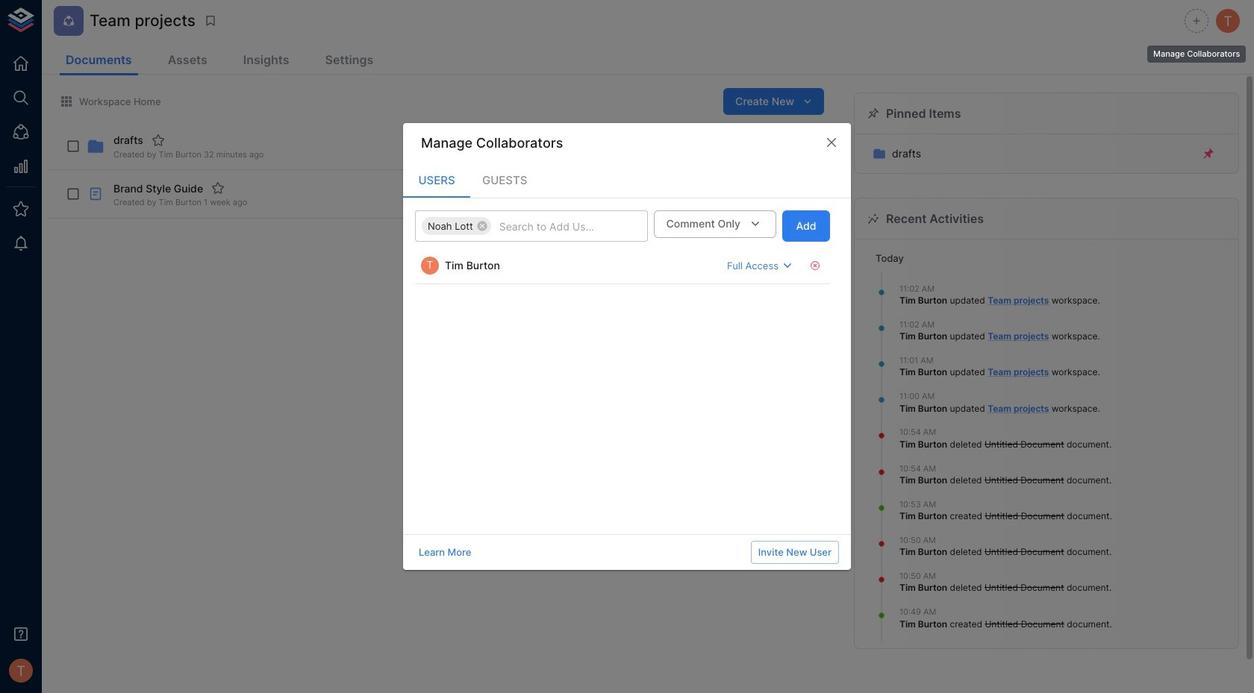 Task type: describe. For each thing, give the bounding box(es) containing it.
1 vertical spatial favorite image
[[211, 182, 225, 195]]

Search to Add Users... text field
[[494, 217, 600, 236]]



Task type: vqa. For each thing, say whether or not it's contained in the screenshot.
the topmost Marketing
no



Task type: locate. For each thing, give the bounding box(es) containing it.
1 horizontal spatial favorite image
[[211, 182, 225, 195]]

favorite image
[[151, 134, 165, 147], [211, 182, 225, 195]]

unpin image
[[1203, 147, 1216, 161]]

tab list
[[403, 162, 852, 198]]

0 vertical spatial favorite image
[[151, 134, 165, 147]]

tooltip
[[1147, 35, 1248, 65]]

dialog
[[403, 123, 852, 571]]

bookmark image
[[204, 14, 217, 28]]

0 horizontal spatial favorite image
[[151, 134, 165, 147]]



